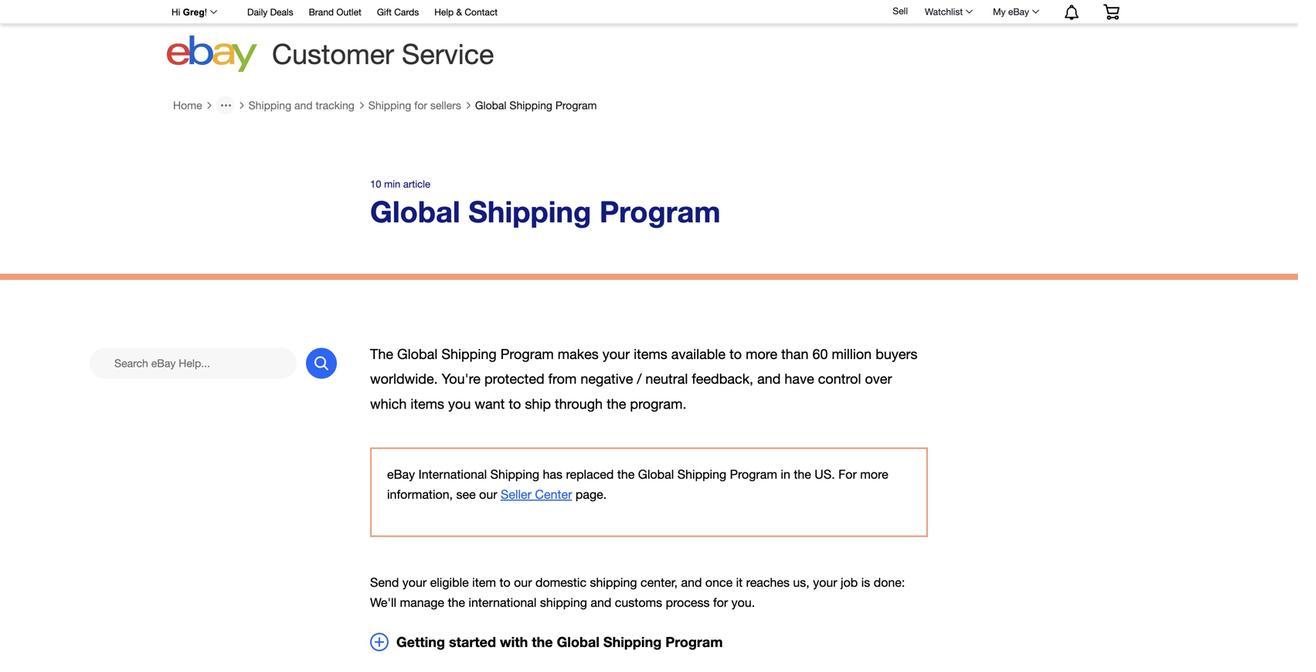 Task type: vqa. For each thing, say whether or not it's contained in the screenshot.
the from
yes



Task type: describe. For each thing, give the bounding box(es) containing it.
and up process
[[681, 576, 702, 590]]

see
[[456, 488, 476, 502]]

we'll
[[370, 596, 397, 610]]

send
[[370, 576, 399, 590]]

has
[[543, 468, 563, 482]]

global inside the global shipping program makes your items available to more than 60 million buyers worldwide. you're protected from negative / neutral feedback, and have control over which items you want to ship through the program.
[[397, 346, 438, 363]]

0 horizontal spatial for
[[414, 99, 428, 112]]

hi greg !
[[172, 7, 207, 17]]

global shipping program main content
[[0, 90, 1299, 655]]

you're
[[442, 371, 481, 387]]

information,
[[387, 488, 453, 502]]

it
[[736, 576, 743, 590]]

the inside send your eligible item to our domestic shipping center, and once it reaches us, your job is done: we'll manage the international shipping and customs process for you.
[[448, 596, 465, 610]]

have
[[785, 371, 815, 387]]

seller
[[501, 488, 532, 502]]

program inside dropdown button
[[666, 634, 723, 651]]

getting started with the global shipping program
[[397, 634, 723, 651]]

my ebay
[[993, 6, 1030, 17]]

help
[[435, 7, 454, 17]]

brand outlet
[[309, 7, 362, 17]]

than
[[782, 346, 809, 363]]

and left tracking
[[295, 99, 313, 112]]

program inside the global shipping program makes your items available to more than 60 million buyers worldwide. you're protected from negative / neutral feedback, and have control over which items you want to ship through the program.
[[501, 346, 554, 363]]

10
[[370, 178, 381, 190]]

the right replaced
[[618, 468, 635, 482]]

million
[[832, 346, 872, 363]]

the right "in"
[[794, 468, 812, 482]]

shipping inside dropdown button
[[604, 634, 662, 651]]

ebay international shipping has replaced the global shipping program in the us. for more information, see our
[[387, 468, 889, 502]]

customs
[[615, 596, 663, 610]]

ebay inside ebay international shipping has replaced the global shipping program in the us. for more information, see our
[[387, 468, 415, 482]]

over
[[865, 371, 892, 387]]

process
[[666, 596, 710, 610]]

customer service
[[272, 37, 494, 70]]

available
[[672, 346, 726, 363]]

is
[[862, 576, 871, 590]]

which
[[370, 396, 407, 412]]

60
[[813, 346, 828, 363]]

item
[[472, 576, 496, 590]]

center,
[[641, 576, 678, 590]]

negative
[[581, 371, 633, 387]]

seller center page.
[[501, 488, 607, 502]]

you.
[[732, 596, 755, 610]]

outlet
[[337, 7, 362, 17]]

global shipping program link
[[475, 99, 597, 112]]

send your eligible item to our domestic shipping center, and once it reaches us, your job is done: we'll manage the international shipping and customs process for you.
[[370, 576, 905, 610]]

shipping inside 10 min article global shipping program
[[469, 194, 592, 229]]

replaced
[[566, 468, 614, 482]]

shipping and tracking link
[[249, 99, 355, 112]]

the inside the global shipping program makes your items available to more than 60 million buyers worldwide. you're protected from negative / neutral feedback, and have control over which items you want to ship through the program.
[[607, 396, 626, 412]]

sell link
[[886, 6, 915, 16]]

article
[[403, 178, 431, 190]]

our inside ebay international shipping has replaced the global shipping program in the us. for more information, see our
[[479, 488, 497, 502]]

you
[[448, 396, 471, 412]]

gift cards
[[377, 7, 419, 17]]

help & contact
[[435, 7, 498, 17]]

international
[[469, 596, 537, 610]]

protected
[[485, 371, 545, 387]]

min
[[384, 178, 401, 190]]

cards
[[394, 7, 419, 17]]

global inside 10 min article global shipping program
[[370, 194, 460, 229]]

0 vertical spatial shipping
[[590, 576, 637, 590]]

brand
[[309, 7, 334, 17]]

want
[[475, 396, 505, 412]]

service
[[402, 37, 494, 70]]

1 vertical spatial shipping
[[540, 596, 587, 610]]

to inside send your eligible item to our domestic shipping center, and once it reaches us, your job is done: we'll manage the international shipping and customs process for you.
[[500, 576, 511, 590]]

ship
[[525, 396, 551, 412]]

1 vertical spatial to
[[509, 396, 521, 412]]

eligible
[[430, 576, 469, 590]]

shipping and tracking
[[249, 99, 355, 112]]

shipping for sellers link
[[369, 99, 461, 112]]



Task type: locate. For each thing, give the bounding box(es) containing it.
control
[[818, 371, 861, 387]]

global inside dropdown button
[[557, 634, 600, 651]]

reaches
[[746, 576, 790, 590]]

getting started with the global shipping program button
[[370, 632, 928, 654]]

for inside send your eligible item to our domestic shipping center, and once it reaches us, your job is done: we'll manage the international shipping and customs process for you.
[[713, 596, 728, 610]]

gift cards link
[[377, 4, 419, 21]]

hi
[[172, 7, 180, 17]]

and
[[295, 99, 313, 112], [758, 371, 781, 387], [681, 576, 702, 590], [591, 596, 612, 610]]

in
[[781, 468, 791, 482]]

1 vertical spatial items
[[411, 396, 445, 412]]

worldwide.
[[370, 371, 438, 387]]

0 horizontal spatial more
[[746, 346, 778, 363]]

your shopping cart image
[[1103, 4, 1121, 20]]

1 horizontal spatial more
[[861, 468, 889, 482]]

your right us,
[[813, 576, 838, 590]]

greg
[[183, 7, 205, 17]]

gift
[[377, 7, 392, 17]]

more inside ebay international shipping has replaced the global shipping program in the us. for more information, see our
[[861, 468, 889, 482]]

10 min article global shipping program
[[370, 178, 721, 229]]

0 vertical spatial ebay
[[1009, 6, 1030, 17]]

and left "have"
[[758, 371, 781, 387]]

global
[[475, 99, 507, 112], [370, 194, 460, 229], [397, 346, 438, 363], [638, 468, 674, 482], [557, 634, 600, 651]]

1 vertical spatial more
[[861, 468, 889, 482]]

and left customs
[[591, 596, 612, 610]]

your up the manage at bottom
[[403, 576, 427, 590]]

0 vertical spatial our
[[479, 488, 497, 502]]

2 vertical spatial to
[[500, 576, 511, 590]]

sell
[[893, 6, 908, 16]]

more inside the global shipping program makes your items available to more than 60 million buyers worldwide. you're protected from negative / neutral feedback, and have control over which items you want to ship through the program.
[[746, 346, 778, 363]]

tracking
[[316, 99, 355, 112]]

to left ship
[[509, 396, 521, 412]]

domestic
[[536, 576, 587, 590]]

with
[[500, 634, 528, 651]]

0 horizontal spatial our
[[479, 488, 497, 502]]

our up the international
[[514, 576, 532, 590]]

the global shipping program makes your items available to more than 60 million buyers worldwide. you're protected from negative / neutral feedback, and have control over which items you want to ship through the program.
[[370, 346, 918, 412]]

more left than
[[746, 346, 778, 363]]

shipping
[[590, 576, 637, 590], [540, 596, 587, 610]]

watchlist link
[[917, 2, 980, 21]]

the down 'negative'
[[607, 396, 626, 412]]

page.
[[576, 488, 607, 502]]

daily
[[247, 7, 268, 17]]

for left sellers
[[414, 99, 428, 112]]

2 horizontal spatial your
[[813, 576, 838, 590]]

global down domestic
[[557, 634, 600, 651]]

global inside ebay international shipping has replaced the global shipping program in the us. for more information, see our
[[638, 468, 674, 482]]

1 vertical spatial our
[[514, 576, 532, 590]]

shipping for sellers
[[369, 99, 461, 112]]

program inside ebay international shipping has replaced the global shipping program in the us. for more information, see our
[[730, 468, 778, 482]]

the inside dropdown button
[[532, 634, 553, 651]]

more right 'for'
[[861, 468, 889, 482]]

1 horizontal spatial our
[[514, 576, 532, 590]]

customer
[[272, 37, 394, 70]]

1 horizontal spatial ebay
[[1009, 6, 1030, 17]]

seller center link
[[501, 488, 572, 502]]

your
[[603, 346, 630, 363], [403, 576, 427, 590], [813, 576, 838, 590]]

your up 'negative'
[[603, 346, 630, 363]]

my
[[993, 6, 1006, 17]]

&
[[456, 7, 462, 17]]

done:
[[874, 576, 905, 590]]

feedback,
[[692, 371, 754, 387]]

/
[[637, 371, 642, 387]]

for
[[839, 468, 857, 482]]

ebay right 'my'
[[1009, 6, 1030, 17]]

getting
[[397, 634, 445, 651]]

0 vertical spatial items
[[634, 346, 668, 363]]

us.
[[815, 468, 835, 482]]

watchlist
[[925, 6, 963, 17]]

shipping up customs
[[590, 576, 637, 590]]

and inside the global shipping program makes your items available to more than 60 million buyers worldwide. you're protected from negative / neutral feedback, and have control over which items you want to ship through the program.
[[758, 371, 781, 387]]

the right the with
[[532, 634, 553, 651]]

0 horizontal spatial your
[[403, 576, 427, 590]]

daily deals link
[[247, 4, 293, 21]]

to
[[730, 346, 742, 363], [509, 396, 521, 412], [500, 576, 511, 590]]

home
[[173, 99, 202, 112]]

brand outlet link
[[309, 4, 362, 21]]

the down eligible
[[448, 596, 465, 610]]

global right sellers
[[475, 99, 507, 112]]

neutral
[[646, 371, 688, 387]]

customer service banner
[[163, 0, 1132, 77]]

0 vertical spatial more
[[746, 346, 778, 363]]

items up the /
[[634, 346, 668, 363]]

0 horizontal spatial shipping
[[540, 596, 587, 610]]

center
[[535, 488, 572, 502]]

Search eBay Help... text field
[[90, 348, 297, 379]]

manage
[[400, 596, 444, 610]]

!
[[205, 7, 207, 17]]

program inside 10 min article global shipping program
[[600, 194, 721, 229]]

global right replaced
[[638, 468, 674, 482]]

shipping down domestic
[[540, 596, 587, 610]]

1 vertical spatial ebay
[[387, 468, 415, 482]]

0 horizontal spatial ebay
[[387, 468, 415, 482]]

deals
[[270, 7, 293, 17]]

from
[[549, 371, 577, 387]]

your inside the global shipping program makes your items available to more than 60 million buyers worldwide. you're protected from negative / neutral feedback, and have control over which items you want to ship through the program.
[[603, 346, 630, 363]]

my ebay link
[[985, 2, 1047, 21]]

makes
[[558, 346, 599, 363]]

once
[[706, 576, 733, 590]]

1 horizontal spatial your
[[603, 346, 630, 363]]

program.
[[630, 396, 687, 412]]

our
[[479, 488, 497, 502], [514, 576, 532, 590]]

international
[[419, 468, 487, 482]]

contact
[[465, 7, 498, 17]]

more
[[746, 346, 778, 363], [861, 468, 889, 482]]

us,
[[793, 576, 810, 590]]

sellers
[[431, 99, 461, 112]]

1 horizontal spatial shipping
[[590, 576, 637, 590]]

global up worldwide.
[[397, 346, 438, 363]]

started
[[449, 634, 496, 651]]

the
[[607, 396, 626, 412], [618, 468, 635, 482], [794, 468, 812, 482], [448, 596, 465, 610], [532, 634, 553, 651]]

global down article
[[370, 194, 460, 229]]

1 horizontal spatial for
[[713, 596, 728, 610]]

1 horizontal spatial items
[[634, 346, 668, 363]]

account navigation
[[163, 0, 1132, 24]]

to up feedback,
[[730, 346, 742, 363]]

our inside send your eligible item to our domestic shipping center, and once it reaches us, your job is done: we'll manage the international shipping and customs process for you.
[[514, 576, 532, 590]]

0 horizontal spatial items
[[411, 396, 445, 412]]

0 vertical spatial for
[[414, 99, 428, 112]]

help & contact link
[[435, 4, 498, 21]]

items
[[634, 346, 668, 363], [411, 396, 445, 412]]

to up the international
[[500, 576, 511, 590]]

for
[[414, 99, 428, 112], [713, 596, 728, 610]]

items left you
[[411, 396, 445, 412]]

our right see
[[479, 488, 497, 502]]

ebay up information,
[[387, 468, 415, 482]]

global shipping program
[[475, 99, 597, 112]]

for down once
[[713, 596, 728, 610]]

job
[[841, 576, 858, 590]]

ebay inside the account navigation
[[1009, 6, 1030, 17]]

shipping inside the global shipping program makes your items available to more than 60 million buyers worldwide. you're protected from negative / neutral feedback, and have control over which items you want to ship through the program.
[[442, 346, 497, 363]]

shipping
[[249, 99, 292, 112], [369, 99, 411, 112], [510, 99, 553, 112], [469, 194, 592, 229], [442, 346, 497, 363], [491, 468, 540, 482], [678, 468, 727, 482], [604, 634, 662, 651]]

0 vertical spatial to
[[730, 346, 742, 363]]

1 vertical spatial for
[[713, 596, 728, 610]]

home link
[[173, 99, 202, 112]]

buyers
[[876, 346, 918, 363]]

through
[[555, 396, 603, 412]]

the
[[370, 346, 393, 363]]



